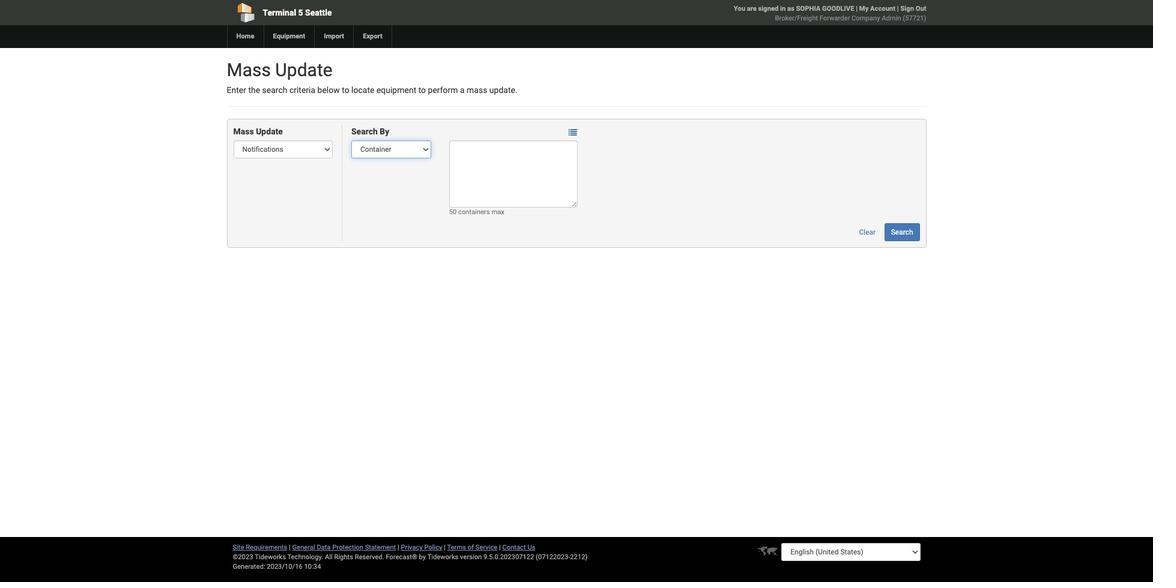Task type: describe. For each thing, give the bounding box(es) containing it.
us
[[528, 544, 535, 552]]

5
[[298, 8, 303, 17]]

search for search
[[891, 228, 913, 237]]

general data protection statement link
[[292, 544, 396, 552]]

sign out link
[[901, 5, 927, 13]]

9.5.0.202307122
[[484, 554, 534, 562]]

privacy
[[401, 544, 423, 552]]

| left the general
[[289, 544, 291, 552]]

contact us link
[[502, 544, 535, 552]]

you are signed in as sophia goodlive | my account | sign out broker/freight forwarder company admin (57721)
[[734, 5, 927, 22]]

privacy policy link
[[401, 544, 442, 552]]

service
[[476, 544, 497, 552]]

equipment link
[[263, 25, 314, 48]]

data
[[317, 544, 331, 552]]

my
[[859, 5, 869, 13]]

mass update enter the search criteria below to locate equipment to perform a mass update.
[[227, 59, 518, 95]]

rights
[[334, 554, 353, 562]]

enter
[[227, 85, 246, 95]]

search
[[262, 85, 287, 95]]

below
[[317, 85, 340, 95]]

a
[[460, 85, 465, 95]]

search by
[[351, 127, 389, 137]]

home link
[[227, 25, 263, 48]]

in
[[780, 5, 786, 13]]

perform
[[428, 85, 458, 95]]

site requirements | general data protection statement | privacy policy | terms of service | contact us ©2023 tideworks technology. all rights reserved. forecast® by tideworks version 9.5.0.202307122 (07122023-2212) generated: 2023/10/16 10:34
[[233, 544, 588, 571]]

criteria
[[289, 85, 315, 95]]

2023/10/16
[[267, 563, 303, 571]]

signed
[[758, 5, 779, 13]]

terms
[[447, 544, 466, 552]]

seattle
[[305, 8, 332, 17]]

terminal
[[263, 8, 296, 17]]

by
[[419, 554, 426, 562]]

technology.
[[287, 554, 323, 562]]

export link
[[353, 25, 392, 48]]

mass for mass update
[[233, 127, 254, 137]]

1 to from the left
[[342, 85, 349, 95]]

locate
[[351, 85, 374, 95]]

(07122023-
[[536, 554, 570, 562]]

requirements
[[246, 544, 287, 552]]

policy
[[424, 544, 442, 552]]

50
[[449, 209, 457, 216]]

company
[[852, 14, 880, 22]]

2 to from the left
[[418, 85, 426, 95]]

generated:
[[233, 563, 265, 571]]

mass update
[[233, 127, 283, 137]]

import
[[324, 32, 344, 40]]

site
[[233, 544, 244, 552]]

| up forecast®
[[398, 544, 399, 552]]

terms of service link
[[447, 544, 497, 552]]

mass for mass update enter the search criteria below to locate equipment to perform a mass update.
[[227, 59, 271, 80]]

50 containers max
[[449, 209, 505, 216]]

site requirements link
[[233, 544, 287, 552]]

forecast®
[[386, 554, 417, 562]]



Task type: locate. For each thing, give the bounding box(es) containing it.
to right below
[[342, 85, 349, 95]]

reserved.
[[355, 554, 384, 562]]

are
[[747, 5, 757, 13]]

update down the search
[[256, 127, 283, 137]]

1 vertical spatial update
[[256, 127, 283, 137]]

equipment
[[377, 85, 416, 95]]

|
[[856, 5, 858, 13], [897, 5, 899, 13], [289, 544, 291, 552], [398, 544, 399, 552], [444, 544, 446, 552], [499, 544, 501, 552]]

equipment
[[273, 32, 305, 40]]

search button
[[885, 224, 920, 242]]

update.
[[489, 85, 518, 95]]

0 vertical spatial mass
[[227, 59, 271, 80]]

version
[[460, 554, 482, 562]]

to left perform in the top left of the page
[[418, 85, 426, 95]]

statement
[[365, 544, 396, 552]]

admin
[[882, 14, 901, 22]]

| up tideworks
[[444, 544, 446, 552]]

update inside mass update enter the search criteria below to locate equipment to perform a mass update.
[[275, 59, 333, 80]]

1 vertical spatial mass
[[233, 127, 254, 137]]

general
[[292, 544, 315, 552]]

account
[[870, 5, 896, 13]]

search left the by
[[351, 127, 378, 137]]

| up 9.5.0.202307122
[[499, 544, 501, 552]]

mass inside mass update enter the search criteria below to locate equipment to perform a mass update.
[[227, 59, 271, 80]]

mass up the
[[227, 59, 271, 80]]

sophia
[[796, 5, 821, 13]]

containers
[[458, 209, 490, 216]]

search inside search button
[[891, 228, 913, 237]]

search right clear
[[891, 228, 913, 237]]

show list image
[[569, 128, 577, 137]]

mass down enter at the top of the page
[[233, 127, 254, 137]]

search for search by
[[351, 127, 378, 137]]

to
[[342, 85, 349, 95], [418, 85, 426, 95]]

sign
[[901, 5, 914, 13]]

clear button
[[853, 224, 883, 242]]

the
[[248, 85, 260, 95]]

max
[[492, 209, 505, 216]]

(57721)
[[903, 14, 927, 22]]

mass
[[227, 59, 271, 80], [233, 127, 254, 137]]

import link
[[314, 25, 353, 48]]

1 vertical spatial search
[[891, 228, 913, 237]]

terminal 5 seattle link
[[227, 0, 508, 25]]

0 vertical spatial update
[[275, 59, 333, 80]]

10:34
[[304, 563, 321, 571]]

forwarder
[[820, 14, 850, 22]]

export
[[363, 32, 383, 40]]

mass
[[467, 85, 487, 95]]

2212)
[[570, 554, 588, 562]]

| left my
[[856, 5, 858, 13]]

| left sign
[[897, 5, 899, 13]]

update up criteria
[[275, 59, 333, 80]]

broker/freight
[[775, 14, 818, 22]]

my account link
[[859, 5, 896, 13]]

1 horizontal spatial search
[[891, 228, 913, 237]]

update
[[275, 59, 333, 80], [256, 127, 283, 137]]

contact
[[502, 544, 526, 552]]

all
[[325, 554, 333, 562]]

you
[[734, 5, 745, 13]]

0 vertical spatial search
[[351, 127, 378, 137]]

search
[[351, 127, 378, 137], [891, 228, 913, 237]]

tideworks
[[427, 554, 459, 562]]

of
[[468, 544, 474, 552]]

goodlive
[[822, 5, 854, 13]]

1 horizontal spatial to
[[418, 85, 426, 95]]

terminal 5 seattle
[[263, 8, 332, 17]]

out
[[916, 5, 927, 13]]

protection
[[332, 544, 363, 552]]

home
[[236, 32, 254, 40]]

0 horizontal spatial to
[[342, 85, 349, 95]]

0 horizontal spatial search
[[351, 127, 378, 137]]

update for mass update
[[256, 127, 283, 137]]

©2023 tideworks
[[233, 554, 286, 562]]

clear
[[859, 228, 876, 237]]

as
[[788, 5, 795, 13]]

by
[[380, 127, 389, 137]]

update for mass update enter the search criteria below to locate equipment to perform a mass update.
[[275, 59, 333, 80]]

None text field
[[449, 141, 578, 208]]



Task type: vqa. For each thing, say whether or not it's contained in the screenshot.
service at the bottom left
yes



